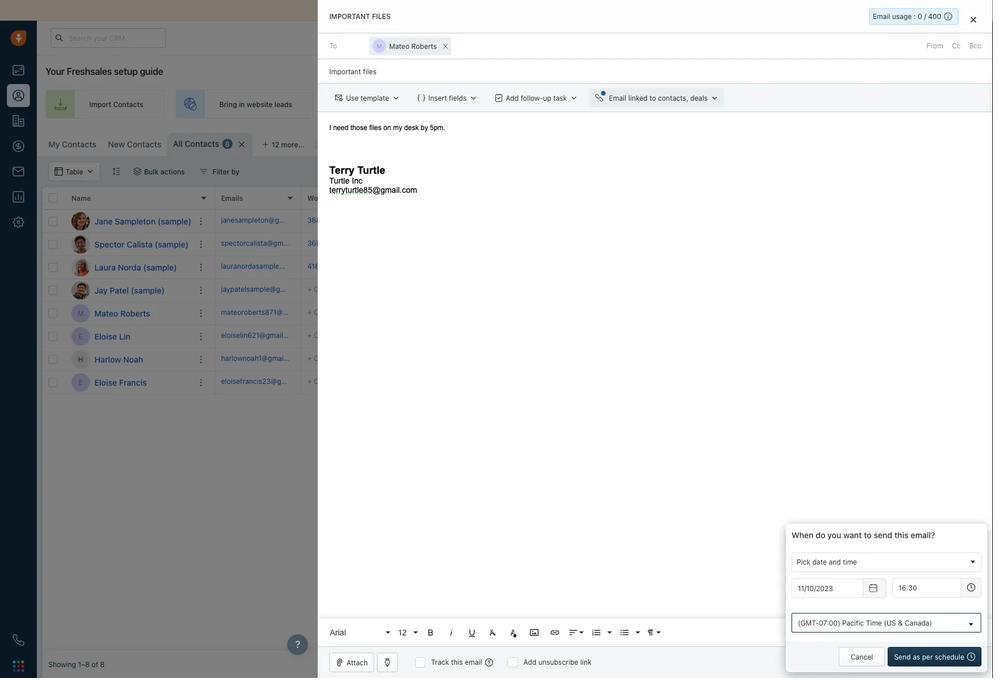 Task type: locate. For each thing, give the bounding box(es) containing it.
this
[[895, 531, 909, 540], [451, 658, 463, 667]]

1 horizontal spatial sales
[[681, 100, 698, 108]]

cc
[[952, 42, 961, 50]]

12 for 12
[[398, 628, 407, 637]]

use
[[346, 94, 359, 102]]

1 + click to add from the top
[[307, 308, 353, 316]]

0 horizontal spatial team
[[405, 100, 422, 108]]

3 + from the top
[[307, 331, 312, 339]]

jay
[[94, 286, 108, 295]]

2 row group from the left
[[215, 210, 988, 394]]

e down the h
[[79, 379, 83, 387]]

paragraph format image
[[645, 628, 656, 638]]

1 vertical spatial email
[[609, 94, 627, 102]]

1 vertical spatial 12
[[398, 628, 407, 637]]

12 more...
[[272, 140, 305, 149]]

1 e from the top
[[79, 332, 83, 341]]

+
[[307, 285, 312, 293], [307, 308, 312, 316], [307, 331, 312, 339], [307, 354, 312, 362], [307, 377, 312, 385]]

press space to select this row. row containing harlow noah
[[43, 348, 215, 371]]

eloise for eloise francis
[[94, 378, 117, 387]]

add
[[506, 94, 519, 102], [524, 658, 537, 667]]

0 horizontal spatial 12
[[272, 140, 279, 149]]

1 horizontal spatial mateo
[[389, 42, 410, 50]]

contacts for import
[[113, 100, 143, 108]]

laura norda (sample) link
[[94, 262, 177, 273]]

eloise left lin
[[94, 332, 117, 341]]

0 vertical spatial email
[[873, 12, 890, 20]]

name
[[71, 194, 91, 202]]

mateo down "jay"
[[94, 309, 118, 318]]

1 horizontal spatial roberts
[[412, 42, 437, 50]]

time
[[843, 558, 857, 566]]

1 horizontal spatial import
[[383, 5, 408, 15]]

mateo roberts link
[[94, 308, 150, 319]]

new
[[108, 140, 125, 149]]

your right invite
[[389, 100, 403, 108]]

(sample) right sampleton
[[158, 217, 191, 226]]

sales right the create
[[681, 100, 698, 108]]

to inside button
[[650, 94, 656, 102]]

import contacts link
[[45, 90, 164, 119]]

contacts
[[113, 100, 143, 108], [185, 139, 219, 149], [62, 140, 96, 149], [127, 140, 161, 149]]

1 vertical spatial m
[[78, 309, 84, 318]]

1 leads from the left
[[275, 100, 292, 108]]

× link
[[440, 36, 451, 55]]

my
[[48, 140, 60, 149]]

click for mateoroberts871@gmail.com
[[314, 308, 330, 316]]

contacts right my
[[62, 140, 96, 149]]

0 horizontal spatial leads
[[275, 100, 292, 108]]

2 + from the top
[[307, 308, 312, 316]]

contacts right all on the top left of page
[[185, 139, 219, 149]]

+ click to add for harlownoah1@gmail.com
[[307, 354, 353, 362]]

send as per schedule
[[894, 653, 964, 661]]

1 add from the top
[[340, 285, 353, 293]]

1 click from the top
[[314, 285, 330, 293]]

12 inside button
[[272, 140, 279, 149]]

1 horizontal spatial your
[[421, 5, 438, 15]]

add left unsubscribe
[[524, 658, 537, 667]]

1 vertical spatial import
[[89, 100, 111, 108]]

1 team from the left
[[405, 100, 422, 108]]

5 add from the top
[[340, 377, 353, 385]]

jaypatelsample@gmail.com link
[[221, 284, 309, 297]]

add for add follow-up task
[[506, 94, 519, 102]]

click right eloisefrancis23@gmail.com
[[314, 377, 330, 385]]

contacts for my
[[62, 140, 96, 149]]

2 eloise from the top
[[94, 378, 117, 387]]

bulk actions button
[[126, 162, 192, 181]]

0 horizontal spatial m
[[78, 309, 84, 318]]

contacts right new
[[127, 140, 161, 149]]

bring in website leads link
[[176, 90, 313, 119]]

jaypatelsample@gmail.com + click to add
[[221, 285, 353, 293]]

this left 'email'
[[451, 658, 463, 667]]

1 eloise from the top
[[94, 332, 117, 341]]

click up eloisefrancis23@gmail.com + click to add at bottom
[[314, 354, 330, 362]]

roberts left the × link at the top of page
[[412, 42, 437, 50]]

12 left 'bold (⌘b)' icon
[[398, 628, 407, 637]]

8 right of
[[100, 660, 105, 668]]

email left linked
[[609, 94, 627, 102]]

import
[[383, 5, 408, 15], [89, 100, 111, 108]]

import all your sales data link
[[383, 5, 481, 15]]

send right per
[[942, 659, 958, 667]]

+ click to add for eloiselin621@gmail.com
[[307, 331, 353, 339]]

this right "send"
[[895, 531, 909, 540]]

container_wx8msf4aqz5i3rn1 image
[[133, 168, 141, 176]]

1 horizontal spatial m
[[377, 43, 382, 49]]

1 horizontal spatial 12
[[398, 628, 407, 637]]

3 add from the top
[[340, 331, 353, 339]]

0 vertical spatial m
[[377, 43, 382, 49]]

route
[[498, 100, 517, 108]]

click down mateoroberts871@gmail.com link
[[314, 331, 330, 339]]

send left as
[[894, 653, 911, 661]]

spector
[[94, 240, 125, 249]]

0 horizontal spatial mateo
[[94, 309, 118, 318]]

your freshsales setup guide
[[45, 66, 163, 77]]

calista
[[127, 240, 153, 249]]

click for harlownoah1@gmail.com
[[314, 354, 330, 362]]

(sample) down laura norda (sample) link
[[131, 286, 165, 295]]

follow-
[[521, 94, 543, 102]]

1 vertical spatial add
[[524, 658, 537, 667]]

your right all at the top left of page
[[421, 5, 438, 15]]

0 vertical spatial this
[[895, 531, 909, 540]]

more...
[[281, 140, 305, 149]]

eloise down harlow
[[94, 378, 117, 387]]

mateo down files
[[389, 42, 410, 50]]

0
[[918, 12, 922, 20]]

janesampleton@gmail.com
[[221, 216, 308, 224]]

press space to select this row. row containing mateoroberts871@gmail.com
[[215, 302, 988, 325]]

1 horizontal spatial add
[[524, 658, 537, 667]]

import left all at the top left of page
[[383, 5, 408, 15]]

my contacts button
[[43, 133, 102, 156], [48, 140, 96, 149]]

07:00)
[[819, 619, 841, 627]]

1 vertical spatial sales
[[681, 100, 698, 108]]

0 vertical spatial 12
[[272, 140, 279, 149]]

spector calista (sample)
[[94, 240, 189, 249]]

email for email linked to contacts, deals
[[609, 94, 627, 102]]

1 horizontal spatial email
[[873, 12, 890, 20]]

by
[[231, 168, 240, 176]]

None text field
[[893, 578, 962, 598]]

email linked to contacts, deals
[[609, 94, 708, 102]]

1–8
[[78, 660, 90, 668]]

j image
[[71, 212, 90, 231]]

bold (⌘b) image
[[426, 628, 436, 638]]

0 vertical spatial 8
[[225, 140, 230, 148]]

spector calista (sample) link
[[94, 239, 189, 250]]

m down files
[[377, 43, 382, 49]]

3 click from the top
[[314, 331, 330, 339]]

eloise for eloise lin
[[94, 332, 117, 341]]

mateo for mateo roberts ×
[[389, 42, 410, 50]]

roberts inside mateo roberts ×
[[412, 42, 437, 50]]

to
[[650, 94, 656, 102], [539, 100, 546, 108], [332, 285, 338, 293], [332, 308, 338, 316], [332, 331, 338, 339], [332, 354, 338, 362], [332, 377, 338, 385], [864, 531, 872, 540]]

phone element
[[7, 629, 30, 652]]

import all your sales data
[[383, 5, 479, 15]]

time
[[866, 619, 882, 627]]

(sample) down spector calista (sample) link
[[143, 263, 177, 272]]

eloisefrancis23@gmail.com + click to add
[[221, 377, 353, 385]]

(gmt-07:00) pacific time (us & canada) link
[[792, 614, 981, 632]]

send
[[874, 531, 893, 540]]

1 horizontal spatial 8
[[225, 140, 230, 148]]

0 vertical spatial mateo
[[389, 42, 410, 50]]

4 click from the top
[[314, 354, 330, 362]]

0 vertical spatial sales
[[440, 5, 460, 15]]

roberts down "jay patel (sample)" link
[[120, 309, 150, 318]]

0 horizontal spatial your
[[389, 100, 403, 108]]

laura
[[94, 263, 116, 272]]

8 up filter by
[[225, 140, 230, 148]]

your right follow-
[[548, 100, 562, 108]]

e up the h
[[79, 332, 83, 341]]

janesampleton@gmail.com link
[[221, 215, 308, 228]]

import for import all your sales data
[[383, 5, 408, 15]]

m inside "×" dialog
[[377, 43, 382, 49]]

canada)
[[905, 619, 932, 627]]

add
[[340, 285, 353, 293], [340, 308, 353, 316], [340, 331, 353, 339], [340, 354, 353, 362], [340, 377, 353, 385]]

ordered list image
[[591, 628, 602, 638]]

click for eloiselin621@gmail.com
[[314, 331, 330, 339]]

import down your freshsales setup guide
[[89, 100, 111, 108]]

guide
[[140, 66, 163, 77]]

create sales sequence link
[[613, 90, 753, 119]]

usage
[[892, 12, 912, 20]]

sales left data
[[440, 5, 460, 15]]

add for mateoroberts871@gmail.com
[[340, 308, 353, 316]]

m down j image
[[78, 309, 84, 318]]

2 vertical spatial + click to add
[[307, 354, 353, 362]]

1 horizontal spatial send
[[942, 659, 958, 667]]

bring in website leads
[[219, 100, 292, 108]]

0 horizontal spatial import
[[89, 100, 111, 108]]

email usage : 0 / 400
[[873, 12, 941, 20]]

click down "4167348672" link
[[314, 285, 330, 293]]

add for add unsubscribe link
[[524, 658, 537, 667]]

4 add from the top
[[340, 354, 353, 362]]

leads right website
[[275, 100, 292, 108]]

jane sampleton (sample)
[[94, 217, 191, 226]]

freshworks switcher image
[[13, 661, 24, 672]]

email inside button
[[609, 94, 627, 102]]

0 vertical spatial e
[[79, 332, 83, 341]]

0 vertical spatial eloise
[[94, 332, 117, 341]]

team right 'up'
[[564, 100, 581, 108]]

mateo inside mateo roberts link
[[94, 309, 118, 318]]

grid containing jane sampleton (sample)
[[43, 186, 988, 651]]

0 vertical spatial + click to add
[[307, 308, 353, 316]]

your
[[45, 66, 65, 77]]

noah
[[123, 355, 143, 364]]

application
[[318, 112, 993, 647]]

12 inside 'dropdown button'
[[398, 628, 407, 637]]

mateo inside mateo roberts ×
[[389, 42, 410, 50]]

1 vertical spatial mateo
[[94, 309, 118, 318]]

1 horizontal spatial team
[[564, 100, 581, 108]]

1 vertical spatial + click to add
[[307, 331, 353, 339]]

cancel button
[[839, 647, 885, 667]]

0 vertical spatial import
[[383, 5, 408, 15]]

0 vertical spatial add
[[506, 94, 519, 102]]

0 horizontal spatial roberts
[[120, 309, 150, 318]]

grid
[[43, 186, 988, 651]]

1 horizontal spatial leads
[[519, 100, 537, 108]]

press space to select this row. row
[[43, 210, 215, 233], [215, 210, 988, 233], [43, 233, 215, 256], [215, 233, 988, 256], [43, 256, 215, 279], [215, 256, 988, 279], [43, 279, 215, 302], [215, 279, 988, 302], [43, 302, 215, 325], [215, 302, 988, 325], [43, 325, 215, 348], [215, 325, 988, 348], [43, 348, 215, 371], [215, 348, 988, 371], [43, 371, 215, 394], [215, 371, 988, 394]]

1 vertical spatial this
[[451, 658, 463, 667]]

m
[[377, 43, 382, 49], [78, 309, 84, 318]]

+ for eloiselin621@gmail.com
[[307, 331, 312, 339]]

send for send
[[942, 659, 958, 667]]

files
[[372, 12, 391, 20]]

1 vertical spatial roberts
[[120, 309, 150, 318]]

2 + click to add from the top
[[307, 331, 353, 339]]

4167348672 link
[[307, 261, 349, 274]]

attach
[[347, 659, 368, 667]]

harlow noah
[[94, 355, 143, 364]]

4 + from the top
[[307, 354, 312, 362]]

× dialog
[[318, 0, 993, 678]]

team left insert at top left
[[405, 100, 422, 108]]

showing
[[48, 660, 76, 668]]

use template
[[346, 94, 389, 102]]

click
[[314, 285, 330, 293], [314, 308, 330, 316], [314, 331, 330, 339], [314, 354, 330, 362], [314, 377, 330, 385]]

phone image
[[13, 635, 24, 646]]

3 + click to add from the top
[[307, 354, 353, 362]]

(sample) for jane sampleton (sample)
[[158, 217, 191, 226]]

cell
[[388, 210, 474, 233], [474, 210, 561, 233], [561, 210, 647, 233], [647, 210, 734, 233], [734, 210, 820, 233], [820, 210, 906, 233], [906, 210, 988, 233], [388, 233, 474, 256], [474, 233, 561, 256], [561, 233, 647, 256], [647, 233, 734, 256], [734, 233, 820, 256], [820, 233, 906, 256], [906, 233, 988, 256], [388, 256, 474, 279], [474, 256, 561, 279], [561, 256, 647, 279], [647, 256, 734, 279], [734, 256, 820, 279], [820, 256, 906, 279], [906, 256, 988, 279], [388, 279, 474, 302], [474, 279, 561, 302], [561, 279, 647, 302], [647, 279, 734, 302], [734, 279, 820, 302], [820, 279, 906, 302], [906, 279, 988, 302], [388, 302, 474, 325], [474, 302, 561, 325], [561, 302, 647, 325], [647, 302, 734, 325], [734, 302, 820, 325], [820, 302, 906, 325], [906, 302, 988, 325], [388, 325, 474, 348], [474, 325, 561, 348], [561, 325, 647, 348], [647, 325, 734, 348], [734, 325, 820, 348], [820, 325, 906, 348], [906, 325, 988, 348], [388, 348, 474, 371], [474, 348, 561, 371], [561, 348, 647, 371], [647, 348, 734, 371], [734, 348, 820, 371], [820, 348, 906, 371], [906, 348, 988, 371], [388, 371, 474, 394], [474, 371, 561, 394], [561, 371, 647, 394], [647, 371, 734, 394], [734, 371, 820, 394], [820, 371, 906, 394], [906, 371, 988, 394]]

roberts for mateo roberts
[[120, 309, 150, 318]]

email left 'usage'
[[873, 12, 890, 20]]

1 row group from the left
[[43, 210, 215, 394]]

leads left 'up'
[[519, 100, 537, 108]]

1 vertical spatial e
[[79, 379, 83, 387]]

click down jaypatelsample@gmail.com + click to add
[[314, 308, 330, 316]]

track this email
[[431, 658, 482, 667]]

0 horizontal spatial add
[[506, 94, 519, 102]]

0 horizontal spatial 8
[[100, 660, 105, 668]]

unordered list image
[[620, 628, 630, 638]]

2 e from the top
[[79, 379, 83, 387]]

0 vertical spatial roberts
[[412, 42, 437, 50]]

0 horizontal spatial email
[[609, 94, 627, 102]]

cancel
[[851, 653, 873, 661]]

add left follow-
[[506, 94, 519, 102]]

12 left more...
[[272, 140, 279, 149]]

-- text field
[[792, 579, 864, 598]]

Write a subject line text field
[[318, 59, 993, 84]]

1 horizontal spatial this
[[895, 531, 909, 540]]

2 horizontal spatial your
[[548, 100, 562, 108]]

2 click from the top
[[314, 308, 330, 316]]

⌘
[[317, 140, 323, 149]]

0 horizontal spatial send
[[894, 653, 911, 661]]

email for email usage : 0 / 400
[[873, 12, 890, 20]]

(sample) right calista
[[155, 240, 189, 249]]

row group
[[43, 210, 215, 394], [215, 210, 988, 394]]

m inside press space to select this row. row
[[78, 309, 84, 318]]

insert link (⌘k) image
[[550, 628, 560, 638]]

attach button
[[329, 653, 374, 673]]

use template button
[[329, 88, 406, 108]]

import for import contacts
[[89, 100, 111, 108]]

website
[[247, 100, 273, 108]]

jay patel (sample) link
[[94, 285, 165, 296]]

1 vertical spatial eloise
[[94, 378, 117, 387]]

4 link
[[932, 26, 950, 47]]

(gmt-07:00) pacific time (us & canada)
[[798, 619, 932, 627]]

2 add from the top
[[340, 308, 353, 316]]

harlownoah1@gmail.com link
[[221, 353, 301, 366]]

2 team from the left
[[564, 100, 581, 108]]

harlownoah1@gmail.com
[[221, 354, 301, 362]]

pick date and time
[[797, 558, 857, 566]]

l image
[[71, 258, 90, 277]]

draft saved
[[868, 659, 906, 667]]

1 + from the top
[[307, 285, 312, 293]]

contacts down setup
[[113, 100, 143, 108]]



Task type: describe. For each thing, give the bounding box(es) containing it.
what's new image
[[910, 35, 918, 43]]

invite your team link
[[325, 90, 443, 119]]

3684945781
[[307, 239, 350, 247]]

eloise lin
[[94, 332, 130, 341]]

italic (⌘i) image
[[446, 628, 457, 638]]

4167348672
[[307, 262, 349, 270]]

8 inside 'all contacts 8'
[[225, 140, 230, 148]]

all
[[410, 5, 419, 15]]

task
[[553, 94, 567, 102]]

new contacts
[[108, 140, 161, 149]]

create
[[657, 100, 679, 108]]

press space to select this row. row containing eloisefrancis23@gmail.com
[[215, 371, 988, 394]]

when do you want to send this email?
[[792, 531, 935, 540]]

insert fields
[[428, 94, 467, 102]]

pacific
[[842, 619, 864, 627]]

eloise francis
[[94, 378, 147, 387]]

underline (⌘u) image
[[467, 628, 477, 638]]

send as per schedule button
[[888, 647, 982, 667]]

press space to select this row. row containing spectorcalista@gmail.com
[[215, 233, 988, 256]]

⌘ o
[[317, 140, 330, 149]]

setup
[[114, 66, 138, 77]]

name row
[[43, 187, 215, 210]]

arial
[[330, 628, 346, 637]]

close image
[[971, 16, 977, 23]]

all
[[173, 139, 183, 149]]

0 horizontal spatial this
[[451, 658, 463, 667]]

(sample) for spector calista (sample)
[[155, 240, 189, 249]]

as
[[913, 653, 920, 661]]

container_wx8msf4aqz5i3rn1 image
[[200, 168, 208, 176]]

+ for mateoroberts871@gmail.com
[[307, 308, 312, 316]]

1 vertical spatial 8
[[100, 660, 105, 668]]

sales inside "link"
[[681, 100, 698, 108]]

e for eloise francis
[[79, 379, 83, 387]]

unsubscribe
[[538, 658, 578, 667]]

pick date and time button
[[792, 553, 982, 572]]

5 + from the top
[[307, 377, 312, 385]]

want
[[844, 531, 862, 540]]

and
[[829, 558, 841, 566]]

press space to select this row. row containing eloiselin621@gmail.com
[[215, 325, 988, 348]]

pick
[[797, 558, 811, 566]]

you
[[828, 531, 841, 540]]

press space to select this row. row containing jay patel (sample)
[[43, 279, 215, 302]]

e for eloise lin
[[79, 332, 83, 341]]

insert image (⌘p) image
[[529, 628, 540, 638]]

roberts for mateo roberts ×
[[412, 42, 437, 50]]

press space to select this row. row containing jane sampleton (sample)
[[43, 210, 215, 233]]

press space to select this row. row containing eloise francis
[[43, 371, 215, 394]]

harlow
[[94, 355, 121, 364]]

send for send as per schedule
[[894, 653, 911, 661]]

eloisefrancis23@gmail.com
[[221, 377, 311, 385]]

align image
[[568, 628, 579, 638]]

press space to select this row. row containing janesampleton@gmail.com
[[215, 210, 988, 233]]

jay patel (sample)
[[94, 286, 165, 295]]

(sample) for jay patel (sample)
[[131, 286, 165, 295]]

row group containing janesampleton@gmail.com
[[215, 210, 988, 394]]

press space to select this row. row containing harlownoah1@gmail.com
[[215, 348, 988, 371]]

mateoroberts871@gmail.com link
[[221, 307, 316, 320]]

when
[[792, 531, 814, 540]]

400
[[928, 12, 941, 20]]

deals
[[690, 94, 708, 102]]

all contacts link
[[173, 138, 219, 150]]

press space to select this row. row containing jaypatelsample@gmail.com
[[215, 279, 988, 302]]

application containing arial
[[318, 112, 993, 647]]

5 click from the top
[[314, 377, 330, 385]]

laura norda (sample)
[[94, 263, 177, 272]]

0 horizontal spatial sales
[[440, 5, 460, 15]]

press space to select this row. row containing laura norda (sample)
[[43, 256, 215, 279]]

eloise lin link
[[94, 331, 130, 342]]

track
[[431, 658, 449, 667]]

+ for harlownoah1@gmail.com
[[307, 354, 312, 362]]

+ click to add for mateoroberts871@gmail.com
[[307, 308, 353, 316]]

mateo for mateo roberts
[[94, 309, 118, 318]]

harlow noah link
[[94, 354, 143, 365]]

important
[[329, 12, 370, 20]]

bring
[[219, 100, 237, 108]]

eloisefrancis23@gmail.com link
[[221, 377, 311, 389]]

mateoroberts871@gmail.com
[[221, 308, 316, 316]]

of
[[92, 660, 98, 668]]

draft
[[868, 659, 884, 667]]

per
[[922, 653, 933, 661]]

text color image
[[508, 628, 519, 638]]

jaypatelsample@gmail.com
[[221, 285, 309, 293]]

contacts for new
[[127, 140, 161, 149]]

sampleton
[[115, 217, 156, 226]]

next activity
[[394, 194, 437, 202]]

up
[[543, 94, 551, 102]]

Search your CRM... text field
[[51, 28, 166, 48]]

(sample) for laura norda (sample)
[[143, 263, 177, 272]]

eloiselin621@gmail.com
[[221, 331, 299, 339]]

mateo roberts
[[94, 309, 150, 318]]

activity
[[411, 194, 437, 202]]

o
[[325, 140, 330, 149]]

eloiselin621@gmail.com link
[[221, 330, 299, 343]]

link
[[580, 658, 592, 667]]

filter
[[213, 168, 230, 176]]

press space to select this row. row containing spector calista (sample)
[[43, 233, 215, 256]]

fields
[[449, 94, 467, 102]]

data
[[462, 5, 479, 15]]

to
[[329, 42, 337, 50]]

4
[[942, 28, 947, 36]]

actions
[[161, 168, 185, 176]]

eloise francis link
[[94, 377, 147, 388]]

add unsubscribe link
[[524, 658, 592, 667]]

press space to select this row. row containing mateo roberts
[[43, 302, 215, 325]]

add for harlownoah1@gmail.com
[[340, 354, 353, 362]]

spectorcalista@gmail.com link
[[221, 238, 307, 251]]

email linked to contacts, deals button
[[590, 88, 725, 108]]

2 leads from the left
[[519, 100, 537, 108]]

&
[[898, 619, 903, 627]]

team inside invite your team link
[[405, 100, 422, 108]]

s image
[[71, 235, 90, 254]]

saved
[[886, 659, 906, 667]]

press space to select this row. row containing eloise lin
[[43, 325, 215, 348]]

all contacts 8
[[173, 139, 230, 149]]

bulk
[[144, 168, 159, 176]]

spectorcalista@gmail.com 3684945781
[[221, 239, 350, 247]]

(gmt-
[[798, 619, 819, 627]]

freshsales
[[67, 66, 112, 77]]

in
[[239, 100, 245, 108]]

spectorcalista@gmail.com
[[221, 239, 307, 247]]

invite
[[368, 100, 387, 108]]

bcc
[[969, 42, 982, 50]]

add for eloiselin621@gmail.com
[[340, 331, 353, 339]]

row group containing jane sampleton (sample)
[[43, 210, 215, 394]]

send button
[[935, 653, 964, 673]]

team inside route leads to your team link
[[564, 100, 581, 108]]

×
[[443, 39, 449, 52]]

j image
[[71, 281, 90, 300]]

contacts for all
[[185, 139, 219, 149]]

clear formatting image
[[488, 628, 498, 638]]

work
[[307, 194, 325, 202]]

janesampleton@gmail.com 3684932360
[[221, 216, 351, 224]]

h
[[78, 356, 83, 364]]

12 for 12 more...
[[272, 140, 279, 149]]

press space to select this row. row containing lauranordasample@gmail.com
[[215, 256, 988, 279]]



Task type: vqa. For each thing, say whether or not it's contained in the screenshot.
More
no



